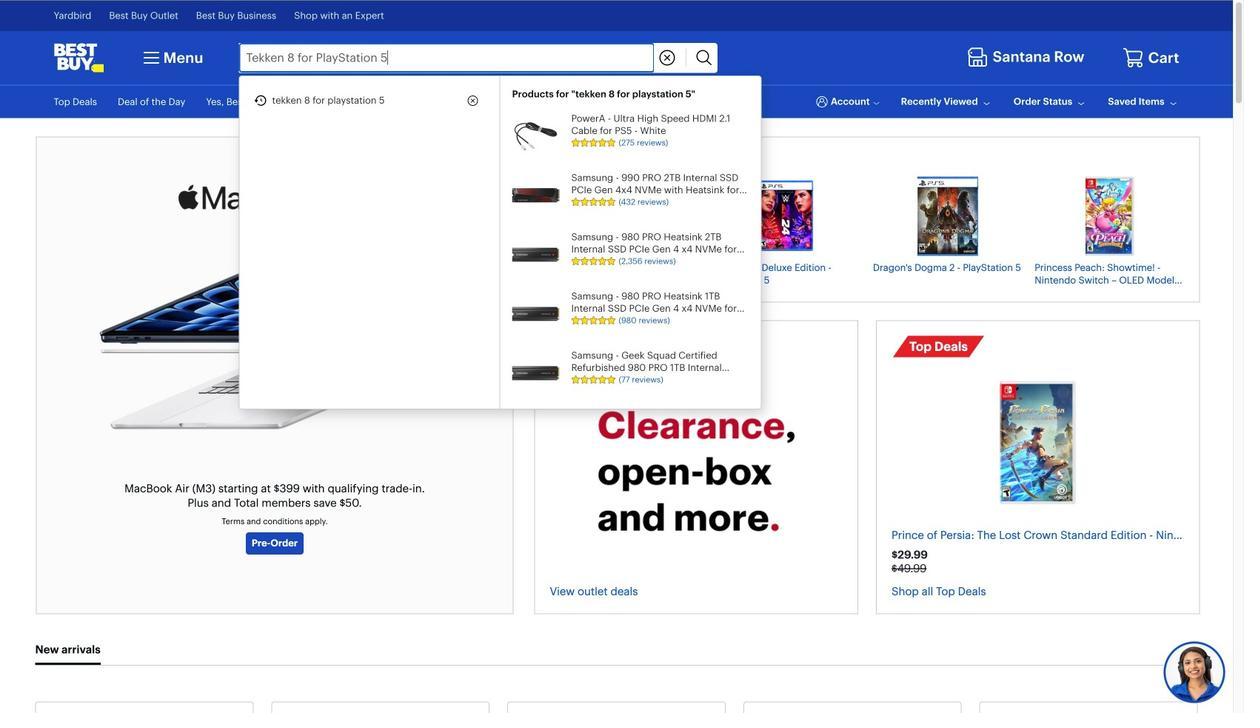 Task type: locate. For each thing, give the bounding box(es) containing it.
samsung - geek squad certified refurbished 980 pro 1tb internal gaming ssd pcie gen 4 x4 nvme with heatsink for ps5 - front_zoom image
[[512, 366, 560, 380]]

powera - ultra high speed hdmi 2.1 cable for ps5 - white - front_zoom image
[[512, 112, 560, 160]]

best buy help human beacon image
[[1164, 641, 1227, 704]]

samsung - 990 pro 2tb internal ssd pcie gen 4x4 nvme with heatsink for ps5 - front_zoom image
[[512, 188, 560, 203]]

tab list
[[35, 637, 1199, 666]]

samsung - 980 pro heatsink 2tb internal ssd pcie gen 4 x4 nvme for ps5 - front_zoom image
[[512, 248, 560, 262]]

cart icon image
[[1123, 47, 1145, 69]]



Task type: vqa. For each thing, say whether or not it's contained in the screenshot.
the leftmost Remove from compare tray icon
no



Task type: describe. For each thing, give the bounding box(es) containing it.
menu image
[[140, 46, 163, 70]]

related products element
[[512, 88, 753, 399]]

bestbuy.com image
[[54, 43, 104, 73]]

samsung - 980 pro heatsink 1tb internal ssd pcie gen 4 x4 nvme for ps5 - front_zoom image
[[512, 307, 560, 321]]

remove this history image
[[467, 95, 479, 107]]

you searched for image
[[255, 94, 266, 107]]

Type to search. Navigate forward to hear suggestions text field
[[239, 43, 655, 73]]

utility element
[[54, 85, 1180, 118]]



